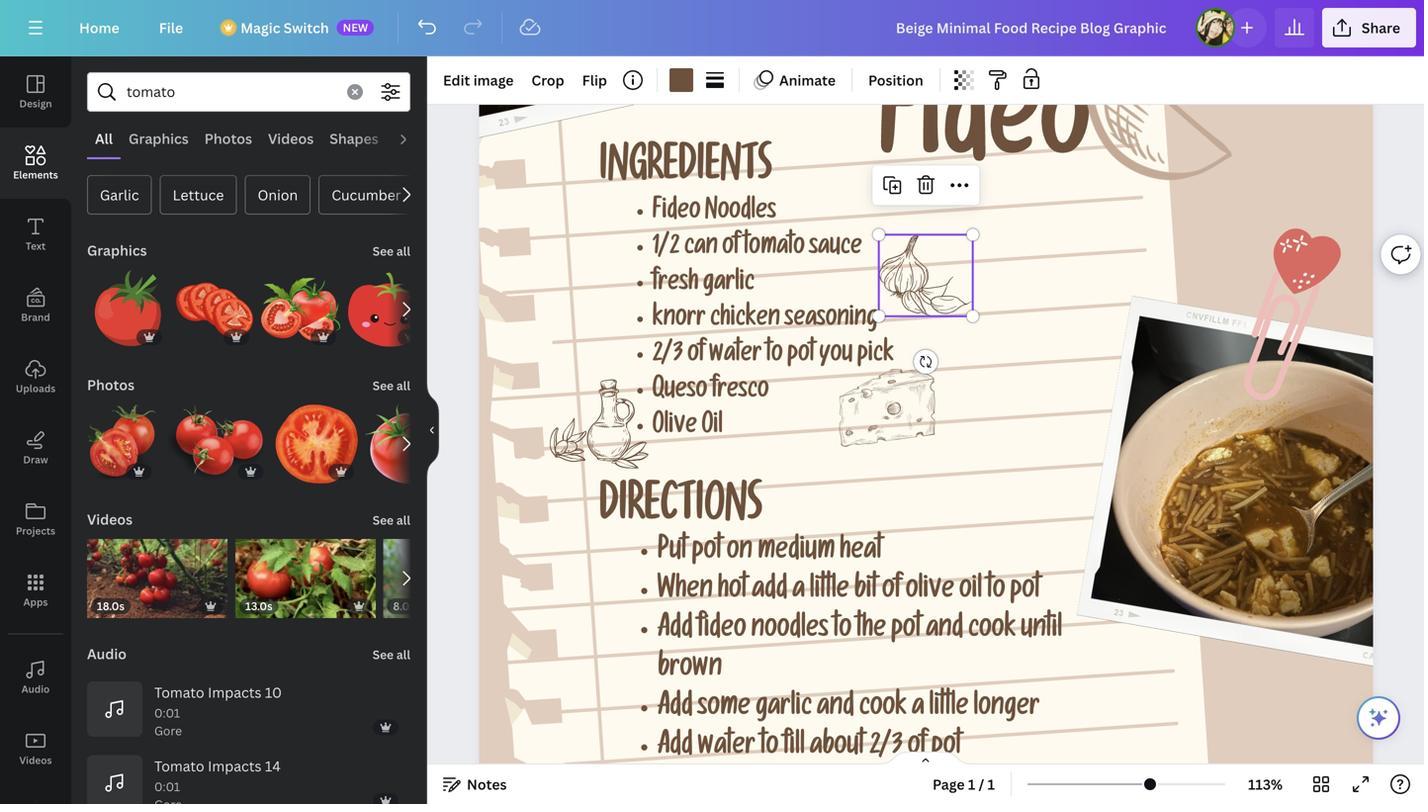 Task type: describe. For each thing, give the bounding box(es) containing it.
1 vertical spatial graphics button
[[85, 230, 149, 270]]

113% button
[[1234, 769, 1298, 800]]

0 horizontal spatial and
[[817, 695, 855, 724]]

knorr chicken seasoning 2/3 of water to pot you pick queso fresco olive oil
[[653, 308, 894, 442]]

apps button
[[0, 555, 71, 626]]

fideo for fideo
[[879, 77, 1091, 194]]

projects
[[16, 524, 55, 538]]

Design title text field
[[880, 8, 1188, 47]]

impacts for 14
[[208, 757, 262, 775]]

group right tomato image
[[164, 405, 267, 484]]

one tomato image
[[366, 405, 445, 484]]

14
[[265, 757, 281, 775]]

when
[[658, 578, 713, 607]]

page 1 / 1
[[933, 775, 995, 794]]

see for audio
[[373, 646, 394, 663]]

add for add water to fill about 2/3 of pot
[[658, 734, 693, 764]]

olive oil hand drawn image
[[550, 379, 649, 469]]

0:01 for 0:01 gore
[[154, 705, 180, 721]]

edit image
[[443, 71, 514, 90]]

gore, 1 seconds element for tomato impacts 14
[[154, 777, 182, 804]]

pot inside add fideo noodles to the pot and cook until brown
[[891, 617, 921, 646]]

flip
[[582, 71, 607, 90]]

position
[[869, 71, 924, 90]]

garlic button
[[87, 175, 152, 215]]

notes
[[467, 775, 507, 794]]

oil
[[702, 415, 723, 442]]

fideo for fideo noodles 1/2 can of tomato sauce
[[653, 200, 701, 227]]

0 vertical spatial graphics button
[[121, 120, 197, 157]]

/
[[979, 775, 985, 794]]

0 horizontal spatial little
[[810, 578, 850, 607]]

chicken
[[710, 308, 780, 334]]

file button
[[143, 8, 199, 47]]

#725039 image
[[670, 68, 693, 92]]

13.0s group
[[235, 527, 375, 618]]

brand
[[21, 311, 50, 324]]

elements button
[[0, 128, 71, 199]]

knorr
[[653, 308, 706, 334]]

uploads
[[16, 382, 56, 395]]

home
[[79, 18, 119, 37]]

all for audio
[[397, 646, 411, 663]]

all
[[95, 129, 113, 148]]

1 vertical spatial 2/3
[[870, 734, 903, 764]]

see all for graphics
[[373, 243, 411, 259]]

0 horizontal spatial audio button
[[0, 642, 71, 713]]

impacts for 10
[[208, 683, 262, 702]]

oil
[[960, 578, 983, 607]]

and inside add fideo noodles to the pot and cook until brown
[[926, 617, 964, 646]]

gore
[[154, 723, 182, 739]]

13.0s
[[245, 598, 272, 613]]

red tomato image
[[87, 270, 166, 349]]

apps
[[23, 595, 48, 609]]

you
[[819, 343, 853, 370]]

group left one tomato image
[[275, 393, 358, 484]]

group right fresh whole and sliced tomatoes image
[[348, 270, 427, 349]]

shapes
[[330, 129, 379, 148]]

notes button
[[435, 769, 515, 800]]

some
[[698, 695, 751, 724]]

to inside the knorr chicken seasoning 2/3 of water to pot you pick queso fresco olive oil
[[766, 343, 783, 370]]

fresh garlic
[[653, 272, 755, 299]]

1 horizontal spatial little
[[929, 695, 969, 724]]

tomato for tomato impacts 10
[[154, 683, 204, 702]]

olive
[[906, 578, 955, 607]]

design button
[[0, 56, 71, 128]]

put
[[658, 539, 687, 568]]

all button
[[87, 120, 121, 157]]

0 vertical spatial garlic
[[703, 272, 755, 299]]

see all button for graphics
[[371, 230, 412, 270]]

text
[[26, 239, 46, 253]]

position button
[[861, 64, 932, 96]]

three fresh tomatoes image
[[164, 405, 267, 484]]

1 vertical spatial videos
[[87, 510, 133, 529]]

1 1 from the left
[[968, 775, 976, 794]]

1 horizontal spatial videos button
[[85, 500, 135, 539]]

0 vertical spatial graphics
[[129, 129, 189, 148]]

fresh
[[653, 272, 699, 299]]

hot
[[718, 578, 747, 607]]

onion
[[258, 185, 298, 204]]

cook inside add fideo noodles to the pot and cook until brown
[[968, 617, 1016, 646]]

tomato for tomato impacts 14
[[154, 757, 204, 775]]

0 vertical spatial photos
[[205, 129, 252, 148]]

onion button
[[245, 175, 311, 215]]

to inside add fideo noodles to the pot and cook until brown
[[834, 617, 852, 646]]

side panel tab list
[[0, 56, 71, 804]]

fill
[[784, 734, 805, 764]]

2 horizontal spatial videos
[[268, 129, 314, 148]]

magic switch
[[241, 18, 329, 37]]

projects button
[[0, 484, 71, 555]]

magic
[[241, 18, 280, 37]]

0 horizontal spatial photos button
[[85, 365, 137, 405]]

animate button
[[748, 64, 844, 96]]

olive
[[653, 415, 697, 442]]

8.0s
[[393, 598, 415, 613]]

ingredients
[[599, 150, 772, 194]]

noodles
[[751, 617, 829, 646]]

1/2
[[653, 236, 680, 263]]

8.0s group
[[383, 539, 524, 618]]

bit
[[854, 578, 878, 607]]

0 vertical spatial photos button
[[197, 120, 260, 157]]

text button
[[0, 199, 71, 270]]

2/3 inside the knorr chicken seasoning 2/3 of water to pot you pick queso fresco olive oil
[[653, 343, 683, 370]]

of right bit on the right bottom of the page
[[882, 578, 901, 607]]

main menu bar
[[0, 0, 1424, 56]]

half of a tomato image
[[275, 405, 358, 484]]

design
[[19, 97, 52, 110]]

add for add some garlic and cook a little longer
[[658, 695, 693, 724]]

flip button
[[574, 64, 615, 96]]

add
[[752, 578, 788, 607]]

1 vertical spatial photos
[[87, 375, 135, 394]]

add water to fill about 2/3 of pot
[[658, 734, 962, 764]]

1 horizontal spatial audio
[[87, 644, 127, 663]]

home link
[[63, 8, 135, 47]]

group right side panel tab list
[[87, 393, 156, 484]]

see for videos
[[373, 512, 394, 528]]

fideo
[[698, 617, 747, 646]]

pot up page
[[931, 734, 962, 764]]



Task type: locate. For each thing, give the bounding box(es) containing it.
1 see all from the top
[[373, 243, 411, 259]]

tomato impacts 10
[[154, 683, 282, 702]]

0:01 gore
[[154, 705, 182, 739]]

4 see all button from the top
[[371, 634, 412, 674]]

1 vertical spatial tomato
[[154, 757, 204, 775]]

18.0s
[[97, 598, 125, 613]]

2 horizontal spatial videos button
[[260, 120, 322, 157]]

0:01 inside '0:01 gore'
[[154, 705, 180, 721]]

see all down one tomato image
[[373, 512, 411, 528]]

0 vertical spatial water
[[709, 343, 762, 370]]

to left 'fill'
[[761, 734, 779, 764]]

0 vertical spatial cook
[[968, 617, 1016, 646]]

shapes button
[[322, 120, 387, 157]]

all for photos
[[397, 377, 411, 394]]

see for photos
[[373, 377, 394, 394]]

page
[[933, 775, 965, 794]]

1 add from the top
[[658, 617, 693, 646]]

draw
[[23, 453, 48, 466]]

photos button down the search elements search box
[[197, 120, 260, 157]]

impacts
[[208, 683, 262, 702], [208, 757, 262, 775]]

cucumber
[[332, 185, 401, 204]]

0 horizontal spatial cook
[[859, 695, 907, 724]]

2/3 right about
[[870, 734, 903, 764]]

pick
[[857, 343, 894, 370]]

see all button down one tomato image
[[371, 500, 412, 539]]

all up tomato fruit plant image at the left of page
[[397, 243, 411, 259]]

2 1 from the left
[[988, 775, 995, 794]]

water down some
[[698, 734, 756, 764]]

photos down the search elements search box
[[205, 129, 252, 148]]

can
[[684, 236, 718, 263]]

tomato
[[744, 236, 805, 263]]

1 vertical spatial and
[[817, 695, 855, 724]]

0:01 down tomato impacts 14
[[154, 778, 180, 795]]

2 0:01 from the top
[[154, 778, 180, 795]]

2 vertical spatial videos
[[19, 754, 52, 767]]

fresh whole and sliced tomatoes image
[[261, 270, 340, 349]]

2 impacts from the top
[[208, 757, 262, 775]]

and up about
[[817, 695, 855, 724]]

tomato
[[154, 683, 204, 702], [154, 757, 204, 775]]

1
[[968, 775, 976, 794], [988, 775, 995, 794]]

tomato fruit plant image
[[348, 270, 427, 349]]

0 horizontal spatial audio
[[21, 683, 50, 696]]

group right red tomato image
[[174, 270, 253, 349]]

of up queso
[[688, 343, 705, 370]]

queso
[[653, 379, 708, 406]]

pot right the
[[891, 617, 921, 646]]

little up show pages "image" at the bottom right of the page
[[929, 695, 969, 724]]

1 horizontal spatial videos
[[87, 510, 133, 529]]

water
[[709, 343, 762, 370], [698, 734, 756, 764]]

2 vertical spatial videos button
[[0, 713, 71, 784]]

tomato impacts 14
[[154, 757, 281, 775]]

audio button down the 18.0s
[[85, 634, 129, 674]]

share
[[1362, 18, 1401, 37]]

0 vertical spatial tomato
[[154, 683, 204, 702]]

18.0s group
[[87, 527, 227, 618]]

to right oil
[[987, 578, 1006, 607]]

of
[[722, 236, 740, 263], [688, 343, 705, 370], [882, 578, 901, 607], [908, 734, 927, 764]]

audio button right the "shapes"
[[387, 120, 442, 157]]

0 horizontal spatial videos
[[19, 754, 52, 767]]

0 horizontal spatial 2/3
[[653, 343, 683, 370]]

1 vertical spatial photos button
[[85, 365, 137, 405]]

see all
[[373, 243, 411, 259], [373, 377, 411, 394], [373, 512, 411, 528], [373, 646, 411, 663]]

0 vertical spatial 0:01
[[154, 705, 180, 721]]

cook down oil
[[968, 617, 1016, 646]]

see all for audio
[[373, 646, 411, 663]]

1 impacts from the top
[[208, 683, 262, 702]]

impacts left 10
[[208, 683, 262, 702]]

113%
[[1248, 775, 1283, 794]]

1 vertical spatial a
[[912, 695, 925, 724]]

0:01
[[154, 705, 180, 721], [154, 778, 180, 795]]

1 horizontal spatial photos button
[[197, 120, 260, 157]]

1 vertical spatial videos button
[[85, 500, 135, 539]]

1 vertical spatial 0:01
[[154, 778, 180, 795]]

videos button
[[260, 120, 322, 157], [85, 500, 135, 539], [0, 713, 71, 784]]

photos up tomato image
[[87, 375, 135, 394]]

see all for photos
[[373, 377, 411, 394]]

graphics button down garlic "button"
[[85, 230, 149, 270]]

1 horizontal spatial 2/3
[[870, 734, 903, 764]]

2/3 down knorr
[[653, 343, 683, 370]]

see all button left hide image
[[371, 365, 412, 405]]

audio button down apps
[[0, 642, 71, 713]]

switch
[[284, 18, 329, 37]]

1 horizontal spatial a
[[912, 695, 925, 724]]

1 vertical spatial add
[[658, 695, 693, 724]]

fideo inside 'fideo noodles 1/2 can of tomato sauce'
[[653, 200, 701, 227]]

a
[[793, 578, 805, 607], [912, 695, 925, 724]]

2 gore, 1 seconds element from the top
[[154, 777, 182, 804]]

seasoning
[[785, 308, 878, 334]]

photos button
[[197, 120, 260, 157], [85, 365, 137, 405]]

0 vertical spatial videos button
[[260, 120, 322, 157]]

tomato up '0:01 gore'
[[154, 683, 204, 702]]

1 horizontal spatial 1
[[988, 775, 995, 794]]

edit
[[443, 71, 470, 90]]

all for videos
[[397, 512, 411, 528]]

gore, 1 seconds element down the tomato impacts 10 on the left
[[154, 704, 182, 739]]

0 vertical spatial little
[[810, 578, 850, 607]]

1 see from the top
[[373, 243, 394, 259]]

photos
[[205, 129, 252, 148], [87, 375, 135, 394]]

garlic
[[100, 185, 139, 204]]

see all up one tomato image
[[373, 377, 411, 394]]

new
[[343, 20, 368, 35]]

videos inside side panel tab list
[[19, 754, 52, 767]]

brown
[[658, 656, 722, 685]]

little left bit on the right bottom of the page
[[810, 578, 850, 607]]

0 vertical spatial 2/3
[[653, 343, 683, 370]]

see all button for photos
[[371, 365, 412, 405]]

4 see from the top
[[373, 646, 394, 663]]

see down one tomato image
[[373, 512, 394, 528]]

directions
[[599, 489, 762, 535]]

3 all from the top
[[397, 512, 411, 528]]

1 tomato from the top
[[154, 683, 204, 702]]

all down one tomato image
[[397, 512, 411, 528]]

heat
[[840, 539, 882, 568]]

all left hide image
[[397, 377, 411, 394]]

audio right the "shapes"
[[394, 129, 434, 148]]

see all up tomato fruit plant image at the left of page
[[373, 243, 411, 259]]

2 all from the top
[[397, 377, 411, 394]]

1 see all button from the top
[[371, 230, 412, 270]]

the
[[857, 617, 886, 646]]

videos
[[268, 129, 314, 148], [87, 510, 133, 529], [19, 754, 52, 767]]

1 vertical spatial gore, 1 seconds element
[[154, 777, 182, 804]]

0 vertical spatial fideo
[[879, 77, 1091, 194]]

see all down 8.0s
[[373, 646, 411, 663]]

0 horizontal spatial 1
[[968, 775, 976, 794]]

3 add from the top
[[658, 734, 693, 764]]

draw button
[[0, 412, 71, 484]]

pot inside the knorr chicken seasoning 2/3 of water to pot you pick queso fresco olive oil
[[787, 343, 815, 370]]

garlic up 'fill'
[[756, 695, 812, 724]]

see all button down cucumber
[[371, 230, 412, 270]]

0 vertical spatial and
[[926, 617, 964, 646]]

1 gore, 1 seconds element from the top
[[154, 704, 182, 739]]

of down add some garlic and cook a little longer
[[908, 734, 927, 764]]

see all button for audio
[[371, 634, 412, 674]]

1 horizontal spatial fideo
[[879, 77, 1091, 194]]

0 vertical spatial videos
[[268, 129, 314, 148]]

graphics down garlic "button"
[[87, 241, 147, 260]]

of inside the knorr chicken seasoning 2/3 of water to pot you pick queso fresco olive oil
[[688, 343, 705, 370]]

see up one tomato image
[[373, 377, 394, 394]]

elements
[[13, 168, 58, 182]]

3 see all button from the top
[[371, 500, 412, 539]]

lettuce
[[173, 185, 224, 204]]

0 horizontal spatial photos
[[87, 375, 135, 394]]

longer
[[974, 695, 1040, 724]]

cucumber button
[[319, 175, 414, 215]]

see all for videos
[[373, 512, 411, 528]]

1 all from the top
[[397, 243, 411, 259]]

pot up until
[[1010, 578, 1041, 607]]

tomato image
[[87, 405, 156, 484]]

brand button
[[0, 270, 71, 341]]

of right can
[[722, 236, 740, 263]]

0 vertical spatial gore, 1 seconds element
[[154, 704, 182, 739]]

animate
[[779, 71, 836, 90]]

2 see from the top
[[373, 377, 394, 394]]

lettuce button
[[160, 175, 237, 215]]

2 vertical spatial add
[[658, 734, 693, 764]]

add inside add fideo noodles to the pot and cook until brown
[[658, 617, 693, 646]]

1 vertical spatial audio
[[87, 644, 127, 663]]

1 vertical spatial cook
[[859, 695, 907, 724]]

canva assistant image
[[1367, 706, 1391, 730]]

pot left on
[[692, 539, 722, 568]]

all for graphics
[[397, 243, 411, 259]]

impacts left 14
[[208, 757, 262, 775]]

graphics button right all
[[121, 120, 197, 157]]

2 add from the top
[[658, 695, 693, 724]]

0:01 up gore
[[154, 705, 180, 721]]

3 see all from the top
[[373, 512, 411, 528]]

group right half of a tomato image
[[366, 405, 445, 484]]

see all button for videos
[[371, 500, 412, 539]]

sauce
[[809, 236, 862, 263]]

water inside the knorr chicken seasoning 2/3 of water to pot you pick queso fresco olive oil
[[709, 343, 762, 370]]

3 see from the top
[[373, 512, 394, 528]]

4 all from the top
[[397, 646, 411, 663]]

1 vertical spatial graphics
[[87, 241, 147, 260]]

tomato slices illustration image
[[174, 270, 253, 349]]

share button
[[1322, 8, 1417, 47]]

audio inside side panel tab list
[[21, 683, 50, 696]]

see down 8.0s
[[373, 646, 394, 663]]

1 vertical spatial little
[[929, 695, 969, 724]]

when hot add a little bit of olive oil to pot
[[658, 578, 1041, 607]]

image
[[474, 71, 514, 90]]

0 vertical spatial a
[[793, 578, 805, 607]]

graphics button
[[121, 120, 197, 157], [85, 230, 149, 270]]

0 horizontal spatial videos button
[[0, 713, 71, 784]]

audio down apps
[[21, 683, 50, 696]]

group left tomato fruit plant image at the left of page
[[261, 258, 340, 349]]

2 horizontal spatial audio button
[[387, 120, 442, 157]]

1 vertical spatial garlic
[[756, 695, 812, 724]]

add
[[658, 617, 693, 646], [658, 695, 693, 724], [658, 734, 693, 764]]

see all button down 8.0s
[[371, 634, 412, 674]]

2 horizontal spatial audio
[[394, 129, 434, 148]]

photos button right the uploads
[[85, 365, 137, 405]]

2 vertical spatial audio
[[21, 683, 50, 696]]

and down olive at bottom right
[[926, 617, 964, 646]]

Search elements search field
[[127, 73, 335, 111]]

0 vertical spatial add
[[658, 617, 693, 646]]

1 horizontal spatial audio button
[[85, 634, 129, 674]]

show pages image
[[878, 751, 973, 767]]

group
[[87, 258, 166, 349], [261, 258, 340, 349], [174, 270, 253, 349], [348, 270, 427, 349], [87, 393, 156, 484], [275, 393, 358, 484], [164, 405, 267, 484], [366, 405, 445, 484]]

2 tomato from the top
[[154, 757, 204, 775]]

noodles
[[705, 200, 776, 227]]

add fideo noodles to the pot and cook until brown
[[658, 617, 1063, 685]]

put pot on medium heat
[[658, 539, 882, 568]]

1 left /
[[968, 775, 976, 794]]

pot left you
[[787, 343, 815, 370]]

see for graphics
[[373, 243, 394, 259]]

to down chicken
[[766, 343, 783, 370]]

4 see all from the top
[[373, 646, 411, 663]]

0 horizontal spatial fideo
[[653, 200, 701, 227]]

garlic up chicken
[[703, 272, 755, 299]]

audio
[[394, 129, 434, 148], [87, 644, 127, 663], [21, 683, 50, 696]]

0:01 for 0:01
[[154, 778, 180, 795]]

crop button
[[524, 64, 572, 96]]

0 vertical spatial audio
[[394, 129, 434, 148]]

crop
[[532, 71, 565, 90]]

water up "fresco"
[[709, 343, 762, 370]]

1 horizontal spatial photos
[[205, 129, 252, 148]]

all down 8.0s
[[397, 646, 411, 663]]

1 vertical spatial water
[[698, 734, 756, 764]]

see down the cucumber button
[[373, 243, 394, 259]]

see all button
[[371, 230, 412, 270], [371, 365, 412, 405], [371, 500, 412, 539], [371, 634, 412, 674]]

audio down the 18.0s
[[87, 644, 127, 663]]

add some garlic and cook a little longer
[[658, 695, 1040, 724]]

1 horizontal spatial and
[[926, 617, 964, 646]]

add for add fideo noodles to the pot and cook until brown
[[658, 617, 693, 646]]

10
[[265, 683, 282, 702]]

1 0:01 from the top
[[154, 705, 180, 721]]

gore, 1 seconds element for tomato impacts 10
[[154, 704, 182, 739]]

of inside 'fideo noodles 1/2 can of tomato sauce'
[[722, 236, 740, 263]]

group left the 'tomato slices illustration' image at top left
[[87, 258, 166, 349]]

1 vertical spatial impacts
[[208, 757, 262, 775]]

2 see all from the top
[[373, 377, 411, 394]]

2 see all button from the top
[[371, 365, 412, 405]]

gore, 1 seconds element down tomato impacts 14
[[154, 777, 182, 804]]

2/3
[[653, 343, 683, 370], [870, 734, 903, 764]]

1 right /
[[988, 775, 995, 794]]

uploads button
[[0, 341, 71, 412]]

1 vertical spatial fideo
[[653, 200, 701, 227]]

#725039 image
[[670, 68, 693, 92]]

little
[[810, 578, 850, 607], [929, 695, 969, 724]]

fideo noodles 1/2 can of tomato sauce
[[653, 200, 862, 263]]

0 horizontal spatial a
[[793, 578, 805, 607]]

cook up about
[[859, 695, 907, 724]]

hide image
[[426, 383, 439, 478]]

to left the
[[834, 617, 852, 646]]

edit image button
[[435, 64, 522, 96]]

and
[[926, 617, 964, 646], [817, 695, 855, 724]]

gore, 1 seconds element
[[154, 704, 182, 739], [154, 777, 182, 804]]

a up show pages "image" at the bottom right of the page
[[912, 695, 925, 724]]

a right the add on the right bottom of page
[[793, 578, 805, 607]]

until
[[1021, 617, 1063, 646]]

1 horizontal spatial cook
[[968, 617, 1016, 646]]

0 vertical spatial impacts
[[208, 683, 262, 702]]

tomato down gore
[[154, 757, 204, 775]]

graphics right all button
[[129, 129, 189, 148]]

about
[[810, 734, 865, 764]]

fresco
[[712, 379, 769, 406]]



Task type: vqa. For each thing, say whether or not it's contained in the screenshot.
THE ELEGANT inside the Cream Elegant New Arrival Instagram Po Instagram Post by Ara Creative
no



